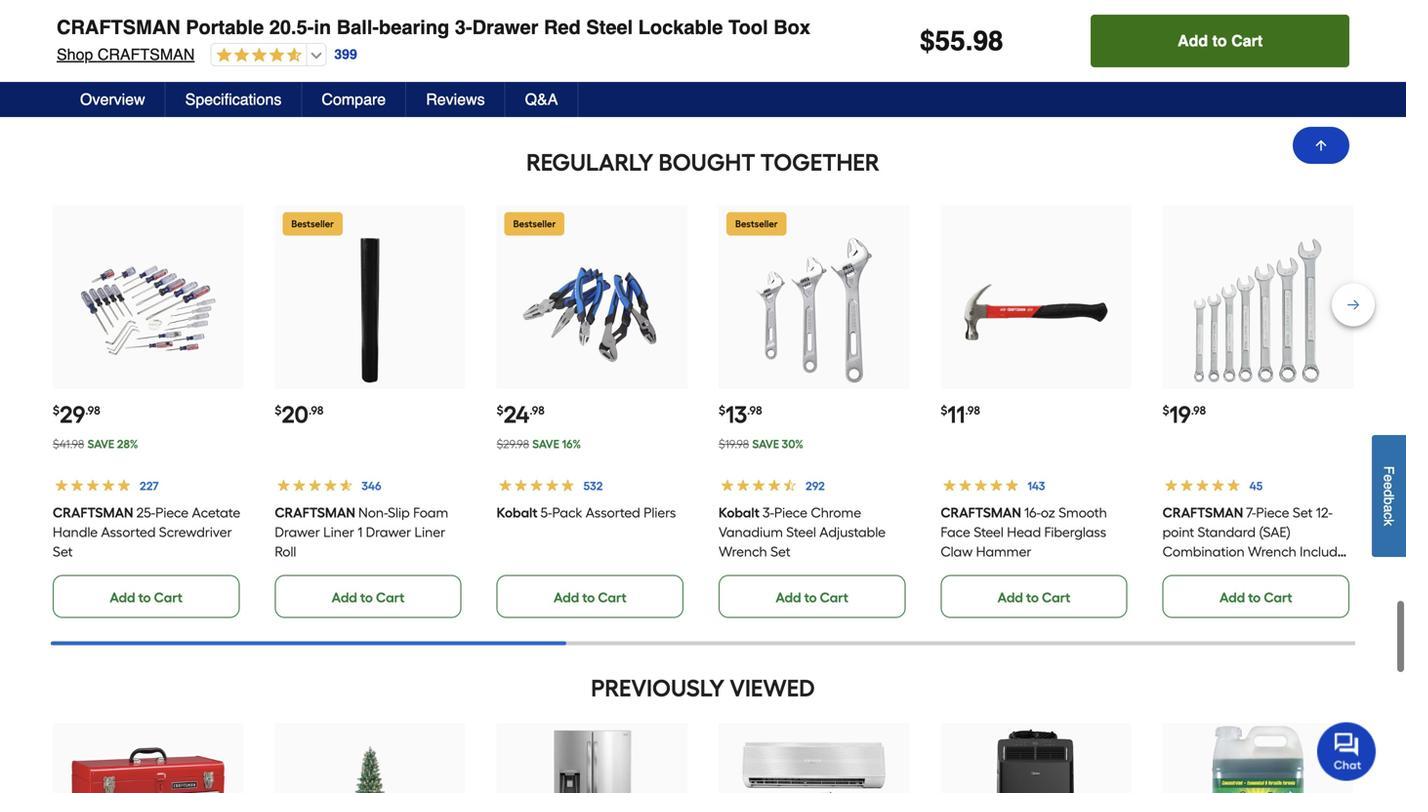 Task type: locate. For each thing, give the bounding box(es) containing it.
set
[[1293, 505, 1313, 521], [53, 544, 73, 560], [771, 544, 791, 560]]

bestseller for 24
[[513, 218, 556, 230]]

1 wrench from the left
[[719, 544, 767, 560]]

.98 inside $ 13 .98
[[747, 404, 762, 418]]

kobalt 5-pack assorted pliers
[[497, 505, 676, 521]]

1 horizontal spatial piece
[[774, 505, 808, 521]]

cart
[[1232, 32, 1263, 50], [154, 44, 183, 60], [376, 44, 405, 60], [1042, 44, 1071, 60], [1264, 44, 1293, 60], [154, 590, 183, 606], [376, 590, 405, 606], [598, 590, 627, 606], [820, 590, 849, 606], [1042, 590, 1071, 606], [1264, 590, 1293, 606]]

to for 1st add to cart list item from right
[[1248, 44, 1261, 60]]

save
[[87, 437, 114, 452], [532, 437, 559, 452], [752, 437, 779, 452]]

0 horizontal spatial liner
[[323, 524, 354, 541]]

piece inside 25-piece acetate handle assorted screwdriver set
[[155, 505, 189, 521]]

midea 12000-btu doe (115-volt) black vented wi-fi enabled portable air conditioner with heater and remote cools 550-sq ft image
[[960, 726, 1112, 794]]

1 horizontal spatial add to cart list item
[[1163, 0, 1354, 73]]

add inside 29 list item
[[110, 590, 135, 606]]

2 horizontal spatial drawer
[[472, 16, 539, 39]]

to inside the 11 list item
[[1026, 590, 1039, 606]]

add to cart button
[[1091, 15, 1350, 67]]

craftsman inside 20 list item
[[275, 505, 355, 521]]

assorted
[[586, 505, 640, 521], [101, 524, 156, 541]]

cart inside the "24" list item
[[598, 590, 627, 606]]

craftsman inside 19 list item
[[1163, 505, 1243, 521]]

2 horizontal spatial save
[[752, 437, 779, 452]]

piece inside 3-piece chrome vanadium steel adjustable wrench set
[[774, 505, 808, 521]]

$ 19 .98
[[1163, 401, 1206, 429]]

cart inside 19 list item
[[1264, 590, 1293, 606]]

cart for the 11 list item
[[1042, 590, 1071, 606]]

craftsman up roll
[[275, 505, 355, 521]]

3 save from the left
[[752, 437, 779, 452]]

2 kobalt from the left
[[719, 505, 760, 521]]

.98 inside $ 24 .98
[[530, 404, 545, 418]]

craftsman inside 29 list item
[[53, 505, 133, 521]]

add for 1st add to cart list item from right
[[1220, 44, 1245, 60]]

0 horizontal spatial set
[[53, 544, 73, 560]]

6 .98 from the left
[[1191, 404, 1206, 418]]

bearing
[[379, 16, 449, 39]]

add to cart link inside the "24" list item
[[497, 576, 684, 619]]

13 list item
[[719, 205, 909, 619]]

liner down the foam
[[415, 524, 446, 541]]

add to cart inside button
[[1178, 32, 1263, 50]]

$19.98
[[719, 437, 749, 452]]

non-slip foam drawer liner 1 drawer liner roll
[[275, 505, 448, 560]]

add to cart link for 20 list item
[[275, 576, 462, 619]]

5-
[[541, 505, 552, 521]]

add inside 19 list item
[[1220, 590, 1245, 606]]

1 horizontal spatial bestseller
[[513, 218, 556, 230]]

.98 for 13
[[747, 404, 762, 418]]

add to cart for the 11 list item
[[998, 590, 1071, 606]]

0 horizontal spatial kobalt
[[497, 505, 538, 521]]

kobalt 5-pack assorted pliers image
[[516, 235, 668, 387]]

add for the 11 list item
[[998, 590, 1023, 606]]

0 vertical spatial assorted
[[586, 505, 640, 521]]

add to cart link inside 20 list item
[[275, 576, 462, 619]]

craftsman for non-slip foam drawer liner 1 drawer liner roll
[[275, 505, 355, 521]]

add to cart link for 19 list item
[[1163, 576, 1350, 619]]

5 .98 from the left
[[965, 404, 980, 418]]

1 horizontal spatial wrench
[[1248, 544, 1297, 560]]

e
[[1381, 475, 1397, 482], [1381, 482, 1397, 490]]

e up b
[[1381, 482, 1397, 490]]

.98 for 19
[[1191, 404, 1206, 418]]

3- right bearing
[[455, 16, 472, 39]]

set inside 3-piece chrome vanadium steel adjustable wrench set
[[771, 544, 791, 560]]

cart for 2nd add to cart list item from right
[[1042, 44, 1071, 60]]

$ for 55
[[920, 25, 935, 57]]

add for 29 list item
[[110, 590, 135, 606]]

add to cart for 29 list item
[[110, 590, 183, 606]]

$
[[920, 25, 935, 57], [53, 404, 60, 418], [275, 404, 282, 418], [497, 404, 504, 418], [719, 404, 726, 418], [941, 404, 948, 418], [1163, 404, 1170, 418]]

1 e from the top
[[1381, 475, 1397, 482]]

b
[[1381, 498, 1397, 505]]

1 horizontal spatial save
[[532, 437, 559, 452]]

.98 inside "$ 19 .98"
[[1191, 404, 1206, 418]]

add to cart inside the "24" list item
[[554, 590, 627, 606]]

$41.98 save 28%
[[53, 437, 138, 452]]

drawer up roll
[[275, 524, 320, 541]]

.98 inside '$ 29 .98'
[[85, 404, 100, 418]]

0 horizontal spatial drawer
[[275, 524, 320, 541]]

$ inside $ 24 .98
[[497, 404, 504, 418]]

add inside 20 list item
[[332, 590, 357, 606]]

2 e from the top
[[1381, 482, 1397, 490]]

save inside 13 list item
[[752, 437, 779, 452]]

drawer down slip at left bottom
[[366, 524, 411, 541]]

add to cart link inside the 11 list item
[[941, 576, 1128, 619]]

2 wrench from the left
[[1248, 544, 1297, 560]]

to inside 19 list item
[[1248, 590, 1261, 606]]

0 horizontal spatial save
[[87, 437, 114, 452]]

assorted right the pack
[[586, 505, 640, 521]]

steel right red at the top left
[[586, 16, 633, 39]]

drawer left red at the top left
[[472, 16, 539, 39]]

2 horizontal spatial bestseller
[[735, 218, 778, 230]]

2 horizontal spatial piece
[[1256, 505, 1290, 521]]

ball-
[[337, 16, 379, 39]]

$ 11 .98
[[941, 401, 980, 429]]

1 save from the left
[[87, 437, 114, 452]]

to for 2nd add to cart list item from right
[[1026, 44, 1039, 60]]

celiera 35gwx single zone 12000-btu 16.6 seer ductless mini split air conditioner and heater with 25-ft installation kit image
[[738, 726, 890, 794]]

box
[[774, 16, 811, 39]]

hard
[[1163, 563, 1194, 580]]

0 horizontal spatial assorted
[[101, 524, 156, 541]]

set inside the 7-piece set 12- point standard (sae) combination wrench includes hard case
[[1293, 505, 1313, 521]]

drawer
[[472, 16, 539, 39], [275, 524, 320, 541], [366, 524, 411, 541]]

2 bestseller from the left
[[513, 218, 556, 230]]

craftsman for 7-piece set 12- point standard (sae) combination wrench includes hard case
[[1163, 505, 1243, 521]]

1 horizontal spatial assorted
[[586, 505, 640, 521]]

1 horizontal spatial liner
[[415, 524, 446, 541]]

bestseller inside 20 list item
[[291, 218, 334, 230]]

add to cart for the "24" list item
[[554, 590, 627, 606]]

0 horizontal spatial add to cart list item
[[941, 0, 1132, 73]]

0 vertical spatial 3-
[[455, 16, 472, 39]]

add to cart link inside 13 list item
[[719, 576, 906, 619]]

save left 16% at the left bottom of the page
[[532, 437, 559, 452]]

.98 inside $ 11 .98
[[965, 404, 980, 418]]

to inside 29 list item
[[138, 590, 151, 606]]

kobalt inside 13 list item
[[719, 505, 760, 521]]

cart inside the 11 list item
[[1042, 590, 1071, 606]]

12-
[[1316, 505, 1333, 521]]

save left 30%
[[752, 437, 779, 452]]

assorted inside 25-piece acetate handle assorted screwdriver set
[[101, 524, 156, 541]]

piece
[[155, 505, 189, 521], [774, 505, 808, 521], [1256, 505, 1290, 521]]

1 vertical spatial 3-
[[763, 505, 774, 521]]

steel inside 3-piece chrome vanadium steel adjustable wrench set
[[786, 524, 816, 541]]

$ for 24
[[497, 404, 504, 418]]

2 save from the left
[[532, 437, 559, 452]]

add to cart inside 20 list item
[[332, 590, 405, 606]]

add inside the "24" list item
[[554, 590, 579, 606]]

save inside the "24" list item
[[532, 437, 559, 452]]

16%
[[562, 437, 581, 452]]

55
[[935, 25, 966, 57]]

to inside 13 list item
[[804, 590, 817, 606]]

4 .98 from the left
[[747, 404, 762, 418]]

1 horizontal spatial drawer
[[366, 524, 411, 541]]

wrench down the "vanadium"
[[719, 544, 767, 560]]

add to cart link for 1st add to cart list item from right
[[1163, 30, 1350, 73]]

steel
[[586, 16, 633, 39], [786, 524, 816, 541], [974, 524, 1004, 541]]

add
[[1178, 32, 1208, 50], [110, 44, 135, 60], [332, 44, 357, 60], [998, 44, 1023, 60], [1220, 44, 1245, 60], [110, 590, 135, 606], [332, 590, 357, 606], [554, 590, 579, 606], [776, 590, 801, 606], [998, 590, 1023, 606], [1220, 590, 1245, 606]]

to for the "24" list item
[[582, 590, 595, 606]]

d
[[1381, 490, 1397, 498]]

includes
[[1300, 544, 1351, 560]]

steel up hammer
[[974, 524, 1004, 541]]

$ for 29
[[53, 404, 60, 418]]

3-
[[455, 16, 472, 39], [763, 505, 774, 521]]

1 bestseller from the left
[[291, 218, 334, 230]]

2 add to cart list item from the left
[[1163, 0, 1354, 73]]

1 horizontal spatial 3-
[[763, 505, 774, 521]]

cart for 13 list item on the right of the page
[[820, 590, 849, 606]]

cart inside 13 list item
[[820, 590, 849, 606]]

cart for 29 list item
[[154, 590, 183, 606]]

hammer
[[976, 544, 1032, 560]]

set down the "vanadium"
[[771, 544, 791, 560]]

liner
[[323, 524, 354, 541], [415, 524, 446, 541]]

0 horizontal spatial piece
[[155, 505, 189, 521]]

piece up the "vanadium"
[[774, 505, 808, 521]]

craftsman up the face
[[941, 505, 1021, 521]]

add to cart inside 13 list item
[[776, 590, 849, 606]]

add inside 13 list item
[[776, 590, 801, 606]]

add to cart for 1st add to cart list item from right
[[1220, 44, 1293, 60]]

0 horizontal spatial 3-
[[455, 16, 472, 39]]

liner left 1
[[323, 524, 354, 541]]

kobalt inside the "24" list item
[[497, 505, 538, 521]]

13
[[726, 401, 747, 429]]

$ inside $ 11 .98
[[941, 404, 948, 418]]

k
[[1381, 520, 1397, 526]]

$ inside the $ 20 .98
[[275, 404, 282, 418]]

25-piece acetate handle assorted screwdriver set
[[53, 505, 240, 560]]

$ for 20
[[275, 404, 282, 418]]

add to cart inside the 11 list item
[[998, 590, 1071, 606]]

craftsman inside the 11 list item
[[941, 505, 1021, 521]]

bought
[[659, 148, 755, 177]]

add to cart link inside 29 list item
[[53, 576, 240, 619]]

a
[[1381, 505, 1397, 513]]

to inside the "24" list item
[[582, 590, 595, 606]]

to
[[1213, 32, 1227, 50], [138, 44, 151, 60], [360, 44, 373, 60], [1026, 44, 1039, 60], [1248, 44, 1261, 60], [138, 590, 151, 606], [360, 590, 373, 606], [582, 590, 595, 606], [804, 590, 817, 606], [1026, 590, 1039, 606], [1248, 590, 1261, 606]]

29
[[60, 401, 85, 429]]

.98 for 20
[[309, 404, 324, 418]]

craftsman up shop craftsman
[[57, 16, 180, 39]]

20.5-
[[269, 16, 314, 39]]

wrench down the (sae)
[[1248, 544, 1297, 560]]

compare button
[[302, 82, 406, 117]]

kobalt for kobalt 5-pack assorted pliers
[[497, 505, 538, 521]]

ge 7.5-ft claremont pine pre-lit slim artificial christmas tree with led lights image
[[294, 726, 446, 794]]

craftsman up standard
[[1163, 505, 1243, 521]]

24
[[504, 401, 530, 429]]

cart inside 20 list item
[[376, 590, 405, 606]]

11 list item
[[941, 205, 1132, 619]]

$ inside $ 13 .98
[[719, 404, 726, 418]]

pack
[[552, 505, 582, 521]]

add to cart list item
[[941, 0, 1132, 73], [1163, 0, 1354, 73]]

previously viewed
[[591, 675, 815, 703]]

add to cart link for 29 list item
[[53, 576, 240, 619]]

3- inside 3-piece chrome vanadium steel adjustable wrench set
[[763, 505, 774, 521]]

1 kobalt from the left
[[497, 505, 538, 521]]

to inside 20 list item
[[360, 590, 373, 606]]

1 .98 from the left
[[85, 404, 100, 418]]

2 horizontal spatial steel
[[974, 524, 1004, 541]]

add to cart inside 19 list item
[[1220, 590, 1293, 606]]

2 horizontal spatial set
[[1293, 505, 1313, 521]]

wrench inside 3-piece chrome vanadium steel adjustable wrench set
[[719, 544, 767, 560]]

piece up screwdriver
[[155, 505, 189, 521]]

steel down the chrome at bottom right
[[786, 524, 816, 541]]

craftsman up handle
[[53, 505, 133, 521]]

bestseller inside 13 list item
[[735, 218, 778, 230]]

craftsman for 25-piece acetate handle assorted screwdriver set
[[53, 505, 133, 521]]

$ for 11
[[941, 404, 948, 418]]

add to cart link inside 19 list item
[[1163, 576, 1350, 619]]

bestseller inside the "24" list item
[[513, 218, 556, 230]]

$29.98 save 16%
[[497, 437, 581, 452]]

2 .98 from the left
[[309, 404, 324, 418]]

assorted down 25-
[[101, 524, 156, 541]]

2 piece from the left
[[774, 505, 808, 521]]

0 horizontal spatial bestseller
[[291, 218, 334, 230]]

1 horizontal spatial steel
[[786, 524, 816, 541]]

steel inside 16-oz smooth face steel head fiberglass claw hammer
[[974, 524, 1004, 541]]

smooth
[[1059, 505, 1107, 521]]

1 piece from the left
[[155, 505, 189, 521]]

3 bestseller from the left
[[735, 218, 778, 230]]

0 horizontal spatial wrench
[[719, 544, 767, 560]]

$ 24 .98
[[497, 401, 545, 429]]

$ for 13
[[719, 404, 726, 418]]

3 piece from the left
[[1256, 505, 1290, 521]]

3- up the "vanadium"
[[763, 505, 774, 521]]

save inside 29 list item
[[87, 437, 114, 452]]

cart inside 29 list item
[[154, 590, 183, 606]]

.98
[[85, 404, 100, 418], [309, 404, 324, 418], [530, 404, 545, 418], [747, 404, 762, 418], [965, 404, 980, 418], [1191, 404, 1206, 418]]

add inside the 11 list item
[[998, 590, 1023, 606]]

1 horizontal spatial kobalt
[[719, 505, 760, 521]]

save left 28%
[[87, 437, 114, 452]]

to inside button
[[1213, 32, 1227, 50]]

kobalt up the "vanadium"
[[719, 505, 760, 521]]

3 .98 from the left
[[530, 404, 545, 418]]

head
[[1007, 524, 1041, 541]]

craftsman portable 20.5-in ball-bearing 3-drawer red steel lockable tool box
[[57, 16, 811, 39]]

fiberglass
[[1044, 524, 1107, 541]]

.98 inside the $ 20 .98
[[309, 404, 324, 418]]

e up d
[[1381, 475, 1397, 482]]

$ for 19
[[1163, 404, 1170, 418]]

piece for 13
[[774, 505, 808, 521]]

combination
[[1163, 544, 1245, 560]]

to for 13 list item on the right of the page
[[804, 590, 817, 606]]

1 horizontal spatial set
[[771, 544, 791, 560]]

tool
[[728, 16, 768, 39]]

1 vertical spatial assorted
[[101, 524, 156, 541]]

kobalt left 5-
[[497, 505, 538, 521]]

standard
[[1198, 524, 1256, 541]]

add to cart inside 29 list item
[[110, 590, 183, 606]]

19 list item
[[1163, 205, 1354, 619]]

kobalt 3-piece chrome vanadium steel adjustable wrench set image
[[738, 235, 890, 387]]

.98 for 11
[[965, 404, 980, 418]]

craftsman
[[57, 16, 180, 39], [97, 45, 195, 63], [53, 505, 133, 521], [275, 505, 355, 521], [941, 505, 1021, 521], [1163, 505, 1243, 521]]

set down handle
[[53, 544, 73, 560]]

$ inside "$ 19 .98"
[[1163, 404, 1170, 418]]

piece for 29
[[155, 505, 189, 521]]

set left "12-"
[[1293, 505, 1313, 521]]

$ inside '$ 29 .98'
[[53, 404, 60, 418]]

piece up the (sae)
[[1256, 505, 1290, 521]]

cart for 19 list item
[[1264, 590, 1293, 606]]

add to cart for 19 list item
[[1220, 590, 1293, 606]]



Task type: describe. For each thing, give the bounding box(es) containing it.
add to cart link for the 11 list item
[[941, 576, 1128, 619]]

(sae)
[[1259, 524, 1291, 541]]

$ 20 .98
[[275, 401, 324, 429]]

add to cart link for 2nd add to cart list item from right
[[941, 30, 1128, 73]]

$ 13 .98
[[719, 401, 762, 429]]

c
[[1381, 513, 1397, 520]]

pliers
[[644, 505, 676, 521]]

f e e d b a c k button
[[1372, 435, 1406, 557]]

shop
[[57, 45, 93, 63]]

399
[[334, 47, 357, 62]]

regularly bought together
[[526, 148, 880, 177]]

overview button
[[61, 82, 166, 117]]

add for 19 list item
[[1220, 590, 1245, 606]]

add to cart link for 13 list item on the right of the page
[[719, 576, 906, 619]]

chat invite button image
[[1317, 722, 1377, 782]]

$29.98
[[497, 437, 529, 452]]

save for 24
[[532, 437, 559, 452]]

claw
[[941, 544, 973, 560]]

adjustable
[[820, 524, 886, 541]]

add to cart for 13 list item on the right of the page
[[776, 590, 849, 606]]

16-
[[1024, 505, 1041, 521]]

cart for 20 list item
[[376, 590, 405, 606]]

24 list item
[[497, 205, 687, 619]]

piece inside the 7-piece set 12- point standard (sae) combination wrench includes hard case
[[1256, 505, 1290, 521]]

midea 29.3-cu ft smart french door refrigerator with dual ice maker (stainless steel) energy star image
[[516, 726, 668, 794]]

.98 for 24
[[530, 404, 545, 418]]

28%
[[117, 437, 138, 452]]

29 list item
[[53, 205, 243, 619]]

face
[[941, 524, 971, 541]]

add for 20 list item
[[332, 590, 357, 606]]

11
[[948, 401, 965, 429]]

$19.98 save 30%
[[719, 437, 804, 452]]

regularly
[[526, 148, 654, 177]]

foam
[[413, 505, 448, 521]]

add for 13 list item on the right of the page
[[776, 590, 801, 606]]

4.6 stars image
[[211, 47, 302, 65]]

arrow up image
[[1313, 138, 1329, 153]]

cart for the "24" list item
[[598, 590, 627, 606]]

.
[[966, 25, 973, 57]]

craftsman for 16-oz smooth face steel head fiberglass claw hammer
[[941, 505, 1021, 521]]

$ 29 .98
[[53, 401, 100, 429]]

add to cart link for the "24" list item
[[497, 576, 684, 619]]

craftsman non-slip foam drawer liner 1 drawer liner roll image
[[294, 235, 446, 387]]

f
[[1381, 466, 1397, 475]]

non-
[[358, 505, 388, 521]]

19
[[1170, 401, 1191, 429]]

vanadium
[[719, 524, 783, 541]]

reviews
[[426, 90, 485, 108]]

screwdriver
[[159, 524, 232, 541]]

viewed
[[730, 675, 815, 703]]

20 list item
[[275, 205, 465, 619]]

roll
[[275, 544, 296, 560]]

16-oz smooth face steel head fiberglass claw hammer
[[941, 505, 1107, 560]]

0 horizontal spatial steel
[[586, 16, 633, 39]]

oz
[[1041, 505, 1055, 521]]

steel for kobalt
[[786, 524, 816, 541]]

save for 29
[[87, 437, 114, 452]]

1 add to cart list item from the left
[[941, 0, 1132, 73]]

3-piece chrome vanadium steel adjustable wrench set
[[719, 505, 886, 560]]

red
[[544, 16, 581, 39]]

bestseller for 13
[[735, 218, 778, 230]]

reviews button
[[406, 82, 506, 117]]

7-piece set 12- point standard (sae) combination wrench includes hard case
[[1163, 505, 1351, 580]]

20
[[282, 401, 309, 429]]

1 liner from the left
[[323, 524, 354, 541]]

1
[[358, 524, 363, 541]]

simple green 2.5-gallon (s) sassafras liquid all-purpose cleaner image
[[1182, 726, 1334, 794]]

together
[[760, 148, 880, 177]]

wrench inside the 7-piece set 12- point standard (sae) combination wrench includes hard case
[[1248, 544, 1297, 560]]

$ 55 . 98
[[920, 25, 1004, 57]]

.98 for 29
[[85, 404, 100, 418]]

save for 13
[[752, 437, 779, 452]]

chrome
[[811, 505, 861, 521]]

add for the "24" list item
[[554, 590, 579, 606]]

30%
[[782, 437, 804, 452]]

f e e d b a c k
[[1381, 466, 1397, 526]]

2 liner from the left
[[415, 524, 446, 541]]

craftsman portable 20.5-in ball-bearing 3-drawer red steel lockable tool box image
[[72, 726, 224, 794]]

25-
[[136, 505, 155, 521]]

cart for 1st add to cart list item from right
[[1264, 44, 1293, 60]]

craftsman up overview button
[[97, 45, 195, 63]]

specifications button
[[166, 82, 302, 117]]

lockable
[[638, 16, 723, 39]]

add for 2nd add to cart list item from right
[[998, 44, 1023, 60]]

handle
[[53, 524, 98, 541]]

set inside 25-piece acetate handle assorted screwdriver set
[[53, 544, 73, 560]]

cart inside button
[[1232, 32, 1263, 50]]

point
[[1163, 524, 1194, 541]]

kobalt for kobalt
[[719, 505, 760, 521]]

to for 20 list item
[[360, 590, 373, 606]]

portable
[[186, 16, 264, 39]]

craftsman 16-oz smooth face steel head fiberglass claw hammer image
[[960, 235, 1112, 387]]

slip
[[388, 505, 410, 521]]

add to cart for 2nd add to cart list item from right
[[998, 44, 1071, 60]]

to for 29 list item
[[138, 590, 151, 606]]

acetate
[[192, 505, 240, 521]]

compare
[[322, 90, 386, 108]]

7-
[[1246, 505, 1256, 521]]

add to cart for 20 list item
[[332, 590, 405, 606]]

q&a
[[525, 90, 558, 108]]

to for the 11 list item
[[1026, 590, 1039, 606]]

98
[[973, 25, 1004, 57]]

specifications
[[185, 90, 282, 108]]

steel for craftsman
[[974, 524, 1004, 541]]

case
[[1197, 563, 1229, 580]]

assorted inside the "24" list item
[[586, 505, 640, 521]]

previously viewed heading
[[51, 669, 1355, 708]]

craftsman 7-piece set 12-point standard (sae) combination wrench includes hard case image
[[1182, 235, 1334, 387]]

overview
[[80, 90, 145, 108]]

add inside button
[[1178, 32, 1208, 50]]

q&a button
[[506, 82, 579, 117]]

regularly bought together heading
[[51, 143, 1355, 182]]

previously
[[591, 675, 725, 703]]

in
[[314, 16, 331, 39]]

craftsman 25-piece acetate handle assorted screwdriver set image
[[72, 235, 224, 387]]

to for 19 list item
[[1248, 590, 1261, 606]]

shop craftsman
[[57, 45, 195, 63]]



Task type: vqa. For each thing, say whether or not it's contained in the screenshot.
Drawer
yes



